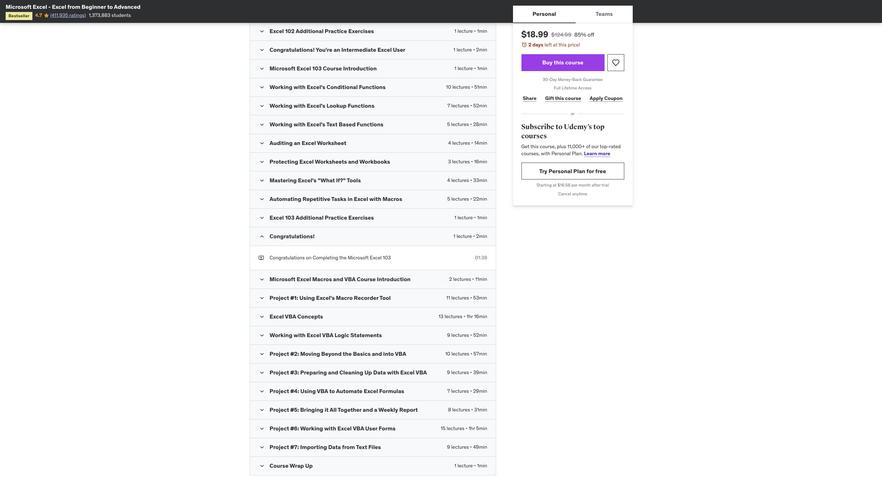 Task type: vqa. For each thing, say whether or not it's contained in the screenshot.
Shopping Cart With 0 Items icon
no



Task type: describe. For each thing, give the bounding box(es) containing it.
1 horizontal spatial data
[[374, 369, 386, 376]]

with inside get this course, plus 11,000+ of our top-rated courses, with personal plan.
[[541, 150, 551, 157]]

money-
[[558, 77, 573, 82]]

lectures for protecting excel worksheets and workbooks
[[453, 159, 470, 165]]

• for project #4: using vba to automate excel formulas
[[471, 388, 472, 395]]

congratulations! for congratulations!
[[270, 233, 315, 240]]

files
[[369, 444, 381, 451]]

1 16min from the top
[[475, 159, 488, 165]]

mastering excel's "what if?" tools
[[270, 177, 361, 184]]

conditional
[[327, 84, 358, 91]]

13
[[439, 314, 444, 320]]

small image for working with excel vba logic statements
[[259, 332, 266, 339]]

microsoft excel 103 course introduction
[[270, 65, 377, 72]]

0 vertical spatial course
[[323, 65, 342, 72]]

and for workbooks
[[349, 158, 359, 165]]

#3:
[[291, 369, 299, 376]]

1 for congratulations!
[[454, 233, 456, 240]]

trial
[[602, 183, 609, 188]]

4.7
[[35, 12, 42, 18]]

free
[[596, 168, 607, 175]]

full
[[554, 85, 561, 91]]

1 vertical spatial the
[[343, 351, 352, 358]]

formulas
[[380, 388, 405, 395]]

project #4: using vba to automate excel formulas
[[270, 388, 405, 395]]

functions for working with excel's conditional functions
[[359, 84, 386, 91]]

buy
[[543, 59, 553, 66]]

mastering
[[270, 177, 297, 184]]

completing
[[313, 255, 339, 261]]

10 for project #2: moving beyond the basics and into vba
[[446, 351, 451, 357]]

1 lecture • 2min for congratulations! you're an intermediate excel user
[[454, 47, 488, 53]]

#7:
[[291, 444, 299, 451]]

project for project #7: importing data from text files
[[270, 444, 289, 451]]

using for vba
[[301, 388, 316, 395]]

lecture for congratulations!
[[457, 233, 472, 240]]

small image for auditing an excel worksheet
[[259, 140, 266, 147]]

• for auditing an excel worksheet
[[472, 140, 473, 146]]

0 vertical spatial introduction
[[343, 65, 377, 72]]

and for cleaning
[[328, 369, 339, 376]]

wishlist image
[[612, 58, 620, 67]]

congratulations on completing the microsoft excel 103
[[270, 255, 391, 261]]

small image for mastering excel's "what if?" tools
[[259, 177, 266, 184]]

using for excel's
[[300, 294, 315, 302]]

working with excel vba logic statements
[[270, 332, 382, 339]]

52min for working with excel vba logic statements
[[474, 332, 488, 339]]

protecting
[[270, 158, 298, 165]]

working with excel's lookup functions
[[270, 102, 375, 109]]

lectures for microsoft excel macros and vba course introduction
[[454, 276, 471, 283]]

57min
[[474, 351, 488, 357]]

lectures for working with excel vba logic statements
[[452, 332, 470, 339]]

starting at $16.58 per month after trial cancel anytime
[[537, 183, 609, 197]]

lectures for project #5: bringing it all together and a weekly report
[[453, 407, 470, 413]]

excel's for lookup
[[307, 102, 326, 109]]

small image for project #4: using vba to automate excel formulas
[[259, 388, 266, 395]]

project for project #5: bringing it all together and a weekly report
[[270, 407, 289, 414]]

4 for auditing an excel worksheet
[[449, 140, 451, 146]]

working for working with excel's text based functions
[[270, 121, 293, 128]]

with up formulas
[[387, 369, 399, 376]]

excel's left macro
[[316, 294, 335, 302]]

small image for project #2: moving beyond the basics and into vba
[[259, 351, 266, 358]]

moving
[[301, 351, 320, 358]]

0 vertical spatial 103
[[313, 65, 322, 72]]

additional for 103
[[296, 214, 324, 221]]

0 horizontal spatial user
[[366, 425, 378, 432]]

top
[[594, 123, 605, 131]]

"what
[[318, 177, 335, 184]]

5 lectures • 22min
[[448, 196, 488, 202]]

• for working with excel's conditional functions
[[472, 84, 474, 90]]

of
[[587, 144, 591, 150]]

15 lectures • 1hr 5min
[[441, 426, 488, 432]]

85%
[[575, 31, 587, 38]]

practice for excel 103 additional practice exercises
[[325, 214, 347, 221]]

it
[[325, 407, 329, 414]]

2 lectures • 11min
[[450, 276, 488, 283]]

• for automating repetitive tasks in excel with macros
[[471, 196, 473, 202]]

14min
[[475, 140, 488, 146]]

1 for congratulations! you're an intermediate excel user
[[454, 47, 456, 53]]

-
[[48, 3, 51, 10]]

small image for project #6: working with excel vba user forms
[[259, 426, 266, 433]]

from for beginner
[[68, 3, 80, 10]]

1 lecture • 1min for microsoft excel 103 course introduction
[[455, 65, 488, 72]]

5 for working with excel's text based functions
[[448, 121, 450, 128]]

top-
[[600, 144, 610, 150]]

1 vertical spatial data
[[329, 444, 341, 451]]

0 vertical spatial text
[[327, 121, 338, 128]]

lectures for project #2: moving beyond the basics and into vba
[[452, 351, 470, 357]]

0 horizontal spatial 103
[[285, 214, 295, 221]]

month
[[579, 183, 591, 188]]

excel's for conditional
[[307, 84, 326, 91]]

based
[[339, 121, 356, 128]]

rated
[[610, 144, 621, 150]]

all
[[330, 407, 337, 414]]

project for project #3: preparing and cleaning up data with excel vba
[[270, 369, 289, 376]]

15
[[441, 426, 446, 432]]

1min for microsoft excel 103 course introduction
[[478, 65, 488, 72]]

22min
[[474, 196, 488, 202]]

3 lectures • 16min
[[448, 159, 488, 165]]

8 lectures • 31min
[[448, 407, 488, 413]]

excel's for text
[[307, 121, 326, 128]]

0 vertical spatial the
[[340, 255, 347, 261]]

plus
[[558, 144, 567, 150]]

2min for congratulations!
[[477, 233, 488, 240]]

xsmall image
[[259, 255, 264, 262]]

share
[[523, 95, 537, 101]]

0 horizontal spatial to
[[107, 3, 113, 10]]

gift this course
[[546, 95, 582, 101]]

10 for working with excel's conditional functions
[[446, 84, 452, 90]]

2 vertical spatial personal
[[549, 168, 573, 175]]

and left into
[[372, 351, 382, 358]]

teams button
[[576, 6, 633, 23]]

• for project #6: working with excel vba user forms
[[466, 426, 468, 432]]

2 days left at this price!
[[529, 42, 581, 48]]

small image for microsoft excel macros and vba course introduction
[[259, 276, 266, 283]]

macro
[[336, 294, 353, 302]]

protecting excel worksheets and workbooks
[[270, 158, 391, 165]]

excel 102 additional practice exercises
[[270, 27, 374, 35]]

1 lecture • 2min for congratulations!
[[454, 233, 488, 240]]

from for text
[[342, 444, 355, 451]]

project #1: using excel's macro recorder tool
[[270, 294, 391, 302]]

try personal plan for free
[[540, 168, 607, 175]]

1 for course wrap up
[[455, 463, 457, 469]]

1 for excel 103 additional practice exercises
[[455, 215, 457, 221]]

importing
[[300, 444, 327, 451]]

beyond
[[322, 351, 342, 358]]

0 vertical spatial up
[[365, 369, 372, 376]]

$18.99
[[522, 29, 549, 40]]

lectures for project #4: using vba to automate excel formulas
[[452, 388, 469, 395]]

#6:
[[291, 425, 299, 432]]

2min for congratulations! you're an intermediate excel user
[[477, 47, 488, 53]]

9 for project #7: importing data from text files
[[447, 444, 450, 451]]

on
[[306, 255, 312, 261]]

and left a
[[363, 407, 373, 414]]

lectures for automating repetitive tasks in excel with macros
[[452, 196, 470, 202]]

our
[[592, 144, 599, 150]]

0 vertical spatial macros
[[383, 196, 403, 203]]

forms
[[379, 425, 396, 432]]

day
[[550, 77, 557, 82]]

course for gift this course
[[566, 95, 582, 101]]

excel's left "what
[[298, 177, 317, 184]]

lecture for course wrap up
[[458, 463, 473, 469]]

congratulations
[[270, 255, 305, 261]]

• for congratulations! you're an intermediate excel user
[[474, 47, 475, 53]]

1 horizontal spatial text
[[356, 444, 367, 451]]

plan.
[[572, 150, 583, 157]]

• for excel 102 additional practice exercises
[[475, 28, 476, 34]]

apply
[[590, 95, 604, 101]]

53min
[[474, 295, 488, 301]]

apply coupon
[[590, 95, 623, 101]]

7 for project #4: using vba to automate excel formulas
[[448, 388, 450, 395]]

lecture for microsoft excel 103 course introduction
[[458, 65, 473, 72]]

#1:
[[291, 294, 298, 302]]

report
[[400, 407, 418, 414]]

automate
[[336, 388, 363, 395]]

small image for congratulations!
[[259, 233, 266, 240]]

• for microsoft excel 103 course introduction
[[475, 65, 476, 72]]

• for project #7: importing data from text files
[[471, 444, 472, 451]]

small image for project #3: preparing and cleaning up data with excel vba
[[259, 370, 266, 377]]

with up working with excel's text based functions
[[294, 102, 306, 109]]

working for working with excel vba logic statements
[[270, 332, 293, 339]]

personal button
[[513, 6, 576, 23]]

1 lecture • 1min for excel 102 additional practice exercises
[[455, 28, 488, 34]]

• for course wrap up
[[475, 463, 476, 469]]

0 vertical spatial an
[[334, 46, 340, 53]]

you're
[[316, 46, 333, 53]]

$124.99
[[552, 31, 572, 38]]

worksheets
[[315, 158, 347, 165]]

learn more link
[[585, 150, 611, 157]]

31min
[[475, 407, 488, 413]]

1 lecture • 1min for course wrap up
[[455, 463, 488, 469]]

project for project #2: moving beyond the basics and into vba
[[270, 351, 289, 358]]

(411,935
[[50, 12, 68, 18]]

lecture for excel 103 additional practice exercises
[[458, 215, 473, 221]]

lifetime
[[562, 85, 578, 91]]

lecture for congratulations! you're an intermediate excel user
[[457, 47, 472, 53]]



Task type: locate. For each thing, give the bounding box(es) containing it.
2 additional from the top
[[296, 214, 324, 221]]

10 lectures • 51min
[[446, 84, 488, 90]]

1 horizontal spatial 2
[[529, 42, 532, 48]]

52min up 28min
[[474, 103, 488, 109]]

if?"
[[336, 177, 346, 184]]

plan
[[574, 168, 586, 175]]

small image for project #1: using excel's macro recorder tool
[[259, 295, 266, 302]]

guarantee
[[583, 77, 603, 82]]

at inside starting at $16.58 per month after trial cancel anytime
[[553, 183, 557, 188]]

project left #6:
[[270, 425, 289, 432]]

1 vertical spatial 4
[[448, 177, 451, 184]]

2 vertical spatial course
[[270, 463, 289, 470]]

with
[[294, 84, 306, 91], [294, 102, 306, 109], [294, 121, 306, 128], [541, 150, 551, 157], [370, 196, 382, 203], [294, 332, 306, 339], [387, 369, 399, 376], [325, 425, 337, 432]]

lectures for excel vba concepts
[[445, 314, 463, 320]]

1 vertical spatial exercises
[[349, 214, 374, 221]]

excel's up the working with excel's lookup functions
[[307, 84, 326, 91]]

anytime
[[573, 191, 588, 197]]

3 9 from the top
[[447, 444, 450, 451]]

congratulations!
[[270, 46, 315, 53], [270, 233, 315, 240]]

subscribe to udemy's top courses
[[522, 123, 605, 140]]

1 horizontal spatial from
[[342, 444, 355, 451]]

lectures for project #7: importing data from text files
[[452, 444, 469, 451]]

13 small image from the top
[[259, 463, 266, 470]]

from
[[68, 3, 80, 10], [342, 444, 355, 451]]

small image for excel 102 additional practice exercises
[[259, 28, 266, 35]]

the right completing
[[340, 255, 347, 261]]

0 horizontal spatial up
[[305, 463, 313, 470]]

small image for project #5: bringing it all together and a weekly report
[[259, 407, 266, 414]]

28min
[[474, 121, 488, 128]]

9 small image from the top
[[259, 351, 266, 358]]

course up back
[[566, 59, 584, 66]]

students
[[112, 12, 131, 18]]

lectures for project #1: using excel's macro recorder tool
[[452, 295, 470, 301]]

• for protecting excel worksheets and workbooks
[[472, 159, 473, 165]]

9 lectures • 39min
[[447, 370, 488, 376]]

9 down 13 lectures • 1hr 16min
[[448, 332, 451, 339]]

9 down 15 lectures • 1hr 5min
[[447, 444, 450, 451]]

1 vertical spatial 9
[[447, 370, 450, 376]]

with up auditing an excel worksheet
[[294, 121, 306, 128]]

lectures left 11min
[[454, 276, 471, 283]]

lectures right '15'
[[447, 426, 465, 432]]

5 down "7 lectures • 52min"
[[448, 121, 450, 128]]

working with excel's text based functions
[[270, 121, 384, 128]]

this inside 'gift this course' link
[[556, 95, 565, 101]]

4 up 3
[[449, 140, 451, 146]]

with down excel vba concepts
[[294, 332, 306, 339]]

lectures right 11
[[452, 295, 470, 301]]

lectures right 8
[[453, 407, 470, 413]]

excel vba concepts
[[270, 313, 323, 320]]

project #6: working with excel vba user forms
[[270, 425, 396, 432]]

excel's left lookup
[[307, 102, 326, 109]]

2 exercises from the top
[[349, 214, 374, 221]]

0 vertical spatial congratulations!
[[270, 46, 315, 53]]

lectures down "7 lectures • 52min"
[[452, 121, 469, 128]]

9 small image from the top
[[259, 370, 266, 377]]

4 lectures • 33min
[[448, 177, 488, 184]]

10
[[446, 84, 452, 90], [446, 351, 451, 357]]

2 right alarm "image" at top
[[529, 42, 532, 48]]

data down into
[[374, 369, 386, 376]]

1 vertical spatial 1 lecture • 2min
[[454, 233, 488, 240]]

1 horizontal spatial course
[[323, 65, 342, 72]]

7 project from the top
[[270, 444, 289, 451]]

30-day money-back guarantee full lifetime access
[[543, 77, 603, 91]]

2 7 from the top
[[448, 388, 450, 395]]

5 project from the top
[[270, 407, 289, 414]]

1 52min from the top
[[474, 103, 488, 109]]

#2:
[[291, 351, 299, 358]]

1 vertical spatial practice
[[325, 214, 347, 221]]

project left #3:
[[270, 369, 289, 376]]

additional down repetitive
[[296, 214, 324, 221]]

0 vertical spatial course
[[566, 59, 584, 66]]

29min
[[474, 388, 488, 395]]

microsoft for 103
[[270, 65, 296, 72]]

together
[[338, 407, 362, 414]]

11 small image from the top
[[259, 426, 266, 433]]

and left cleaning
[[328, 369, 339, 376]]

0 vertical spatial personal
[[533, 10, 557, 17]]

small image for congratulations! you're an intermediate excel user
[[259, 47, 266, 54]]

8
[[448, 407, 451, 413]]

1 horizontal spatial to
[[330, 388, 335, 395]]

1 horizontal spatial up
[[365, 369, 372, 376]]

1 vertical spatial personal
[[552, 150, 571, 157]]

2 vertical spatial to
[[330, 388, 335, 395]]

days
[[533, 42, 544, 48]]

2 horizontal spatial to
[[556, 123, 563, 131]]

2 52min from the top
[[474, 332, 488, 339]]

0 vertical spatial using
[[300, 294, 315, 302]]

2 16min from the top
[[475, 314, 488, 320]]

lectures right 13 on the bottom
[[445, 314, 463, 320]]

small image for microsoft excel 103 course introduction
[[259, 65, 266, 72]]

1 lecture • 1min for excel 103 additional practice exercises
[[455, 215, 488, 221]]

project left #7:
[[270, 444, 289, 451]]

0 vertical spatial practice
[[325, 27, 347, 35]]

0 vertical spatial 7
[[448, 103, 451, 109]]

1 vertical spatial macros
[[313, 276, 332, 283]]

with down all
[[325, 425, 337, 432]]

microsoft for -
[[6, 3, 32, 10]]

project left #1:
[[270, 294, 289, 302]]

2 horizontal spatial course
[[357, 276, 376, 283]]

7
[[448, 103, 451, 109], [448, 388, 450, 395]]

1 horizontal spatial 103
[[313, 65, 322, 72]]

lectures down 13 lectures • 1hr 16min
[[452, 332, 470, 339]]

8 small image from the top
[[259, 295, 266, 302]]

1 vertical spatial 16min
[[475, 314, 488, 320]]

1 vertical spatial 2min
[[477, 233, 488, 240]]

0 horizontal spatial text
[[327, 121, 338, 128]]

this down $124.99
[[559, 42, 567, 48]]

exercises for excel 103 additional practice exercises
[[349, 214, 374, 221]]

0 horizontal spatial macros
[[313, 276, 332, 283]]

lectures left 51min
[[453, 84, 471, 90]]

1 vertical spatial 7
[[448, 388, 450, 395]]

exercises up intermediate
[[349, 27, 374, 35]]

1 horizontal spatial user
[[393, 46, 406, 53]]

lectures for mastering excel's "what if?" tools
[[452, 177, 469, 184]]

per
[[572, 183, 578, 188]]

1 9 from the top
[[448, 332, 451, 339]]

with right in
[[370, 196, 382, 203]]

1 project from the top
[[270, 294, 289, 302]]

introduction
[[343, 65, 377, 72], [377, 276, 411, 283]]

functions right conditional
[[359, 84, 386, 91]]

from down project #6: working with excel vba user forms
[[342, 444, 355, 451]]

2 course from the top
[[566, 95, 582, 101]]

1hr left 5min
[[469, 426, 475, 432]]

an right you're
[[334, 46, 340, 53]]

3 small image from the top
[[259, 84, 266, 91]]

1 vertical spatial 103
[[285, 214, 295, 221]]

congratulations! for congratulations! you're an intermediate excel user
[[270, 46, 315, 53]]

additional right 102
[[296, 27, 324, 35]]

• for project #3: preparing and cleaning up data with excel vba
[[471, 370, 472, 376]]

udemy's
[[564, 123, 593, 131]]

30-
[[543, 77, 550, 82]]

1 horizontal spatial an
[[334, 46, 340, 53]]

up right 'wrap'
[[305, 463, 313, 470]]

0 vertical spatial exercises
[[349, 27, 374, 35]]

1 vertical spatial additional
[[296, 214, 324, 221]]

3 project from the top
[[270, 369, 289, 376]]

and for vba
[[333, 276, 344, 283]]

7 for working with excel's lookup functions
[[448, 103, 451, 109]]

working with excel's conditional functions
[[270, 84, 386, 91]]

2 vertical spatial 103
[[383, 255, 391, 261]]

5 small image from the top
[[259, 215, 266, 222]]

1 exercises from the top
[[349, 27, 374, 35]]

1hr
[[467, 314, 473, 320], [469, 426, 475, 432]]

wrap
[[290, 463, 304, 470]]

1 vertical spatial introduction
[[377, 276, 411, 283]]

1 1 lecture • 2min from the top
[[454, 47, 488, 53]]

personal up $18.99
[[533, 10, 557, 17]]

using right #1:
[[300, 294, 315, 302]]

0 vertical spatial 2
[[529, 42, 532, 48]]

• for microsoft excel macros and vba course introduction
[[473, 276, 474, 283]]

lectures down 10 lectures • 57min
[[452, 370, 469, 376]]

5 small image from the top
[[259, 140, 266, 147]]

course
[[566, 59, 584, 66], [566, 95, 582, 101]]

1 vertical spatial 2
[[450, 276, 452, 283]]

small image for working with excel's text based functions
[[259, 121, 266, 128]]

project for project #4: using vba to automate excel formulas
[[270, 388, 289, 395]]

congratulations! down 102
[[270, 46, 315, 53]]

2min
[[477, 47, 488, 53], [477, 233, 488, 240]]

0 horizontal spatial course
[[270, 463, 289, 470]]

• for congratulations!
[[474, 233, 475, 240]]

0 vertical spatial 9
[[448, 332, 451, 339]]

with up the working with excel's lookup functions
[[294, 84, 306, 91]]

#4:
[[291, 388, 299, 395]]

with down "course,"
[[541, 150, 551, 157]]

practice down the automating repetitive tasks in excel with macros
[[325, 214, 347, 221]]

course inside button
[[566, 59, 584, 66]]

lectures up 9 lectures • 39min
[[452, 351, 470, 357]]

6 small image from the top
[[259, 276, 266, 283]]

get
[[522, 144, 530, 150]]

this for gift
[[556, 95, 565, 101]]

1 vertical spatial 52min
[[474, 332, 488, 339]]

2 1min from the top
[[478, 65, 488, 72]]

starting
[[537, 183, 552, 188]]

52min up 57min on the bottom right
[[474, 332, 488, 339]]

0 vertical spatial 1hr
[[467, 314, 473, 320]]

small image for excel vba concepts
[[259, 314, 266, 321]]

to left automate
[[330, 388, 335, 395]]

4 down 3
[[448, 177, 451, 184]]

7 down 10 lectures • 51min
[[448, 103, 451, 109]]

2 up 11
[[450, 276, 452, 283]]

1 vertical spatial course
[[357, 276, 376, 283]]

4 small image from the top
[[259, 121, 266, 128]]

1 vertical spatial using
[[301, 388, 316, 395]]

small image
[[259, 65, 266, 72], [259, 103, 266, 110], [259, 159, 266, 166], [259, 177, 266, 184], [259, 215, 266, 222], [259, 276, 266, 283], [259, 314, 266, 321], [259, 332, 266, 339], [259, 351, 266, 358], [259, 407, 266, 414], [259, 426, 266, 433], [259, 444, 266, 451], [259, 463, 266, 470]]

working for working with excel's conditional functions
[[270, 84, 293, 91]]

1 vertical spatial congratulations!
[[270, 233, 315, 240]]

0 vertical spatial 4
[[449, 140, 451, 146]]

to left udemy's
[[556, 123, 563, 131]]

back
[[573, 77, 582, 82]]

6 project from the top
[[270, 425, 289, 432]]

basics
[[353, 351, 371, 358]]

4 project from the top
[[270, 388, 289, 395]]

and up macro
[[333, 276, 344, 283]]

0 vertical spatial 1 lecture • 2min
[[454, 47, 488, 53]]

• for project #2: moving beyond the basics and into vba
[[471, 351, 473, 357]]

course up working with excel's conditional functions
[[323, 65, 342, 72]]

tab list
[[513, 6, 633, 23]]

9 for working with excel vba logic statements
[[448, 332, 451, 339]]

1 1 lecture • 1min from the top
[[455, 28, 488, 34]]

this for buy
[[554, 59, 565, 66]]

cleaning
[[340, 369, 364, 376]]

lectures for working with excel's text based functions
[[452, 121, 469, 128]]

1 vertical spatial 10
[[446, 351, 451, 357]]

tools
[[347, 177, 361, 184]]

2 vertical spatial functions
[[357, 121, 384, 128]]

working
[[270, 84, 293, 91], [270, 102, 293, 109], [270, 121, 293, 128], [270, 332, 293, 339], [301, 425, 323, 432]]

lectures left '14min'
[[453, 140, 470, 146]]

102
[[285, 27, 295, 35]]

small image
[[259, 28, 266, 35], [259, 47, 266, 54], [259, 84, 266, 91], [259, 121, 266, 128], [259, 140, 266, 147], [259, 196, 266, 203], [259, 233, 266, 240], [259, 295, 266, 302], [259, 370, 266, 377], [259, 388, 266, 395]]

11
[[447, 295, 451, 301]]

at right left
[[554, 42, 558, 48]]

9 lectures • 52min
[[448, 332, 488, 339]]

to up 1,373,883 students
[[107, 3, 113, 10]]

lectures down 15 lectures • 1hr 5min
[[452, 444, 469, 451]]

share button
[[522, 91, 539, 105]]

intermediate
[[342, 46, 377, 53]]

1hr up 9 lectures • 52min
[[467, 314, 473, 320]]

2 practice from the top
[[325, 214, 347, 221]]

excel's down the working with excel's lookup functions
[[307, 121, 326, 128]]

small image for working with excel's conditional functions
[[259, 84, 266, 91]]

1 course from the top
[[566, 59, 584, 66]]

0 horizontal spatial introduction
[[343, 65, 377, 72]]

up
[[365, 369, 372, 376], [305, 463, 313, 470]]

4 1 lecture • 1min from the top
[[455, 463, 488, 469]]

52min for working with excel's lookup functions
[[474, 103, 488, 109]]

teams
[[596, 10, 613, 17]]

3 1 lecture • 1min from the top
[[455, 215, 488, 221]]

4 small image from the top
[[259, 177, 266, 184]]

project for project #1: using excel's macro recorder tool
[[270, 294, 289, 302]]

7 lectures • 52min
[[448, 103, 488, 109]]

functions right 'based'
[[357, 121, 384, 128]]

exercises for excel 102 additional practice exercises
[[349, 27, 374, 35]]

12 small image from the top
[[259, 444, 266, 451]]

lectures up 5 lectures • 22min on the top right
[[452, 177, 469, 184]]

2 for 2 days left at this price!
[[529, 42, 532, 48]]

0 vertical spatial data
[[374, 369, 386, 376]]

in
[[348, 196, 353, 203]]

1 horizontal spatial introduction
[[377, 276, 411, 283]]

2 congratulations! from the top
[[270, 233, 315, 240]]

lectures down 10 lectures • 51min
[[452, 103, 470, 109]]

lectures for working with excel's conditional functions
[[453, 84, 471, 90]]

personal inside get this course, plus 11,000+ of our top-rated courses, with personal plan.
[[552, 150, 571, 157]]

11 lectures • 53min
[[447, 295, 488, 301]]

apply coupon button
[[589, 91, 625, 105]]

1 practice from the top
[[325, 27, 347, 35]]

$16.58
[[558, 183, 571, 188]]

1 1min from the top
[[478, 28, 488, 34]]

project left #5:
[[270, 407, 289, 414]]

0 vertical spatial additional
[[296, 27, 324, 35]]

access
[[579, 85, 592, 91]]

course down lifetime
[[566, 95, 582, 101]]

text left 'based'
[[327, 121, 338, 128]]

0 vertical spatial from
[[68, 3, 80, 10]]

0 vertical spatial 16min
[[475, 159, 488, 165]]

• for working with excel vba logic statements
[[471, 332, 473, 339]]

5 down 4 lectures • 33min
[[448, 196, 451, 202]]

small image for project #7: importing data from text files
[[259, 444, 266, 451]]

the left basics on the left bottom of the page
[[343, 351, 352, 358]]

2 vertical spatial 9
[[447, 444, 450, 451]]

5 for automating repetitive tasks in excel with macros
[[448, 196, 451, 202]]

at left "$16.58"
[[553, 183, 557, 188]]

lecture for excel 102 additional practice exercises
[[458, 28, 473, 34]]

personal up "$16.58"
[[549, 168, 573, 175]]

1 small image from the top
[[259, 65, 266, 72]]

10 small image from the top
[[259, 388, 266, 395]]

10 up 9 lectures • 39min
[[446, 351, 451, 357]]

2 small image from the top
[[259, 103, 266, 110]]

lectures down 9 lectures • 39min
[[452, 388, 469, 395]]

2 9 from the top
[[447, 370, 450, 376]]

lectures right 3
[[453, 159, 470, 165]]

7 small image from the top
[[259, 233, 266, 240]]

3
[[448, 159, 451, 165]]

3 small image from the top
[[259, 159, 266, 166]]

7 small image from the top
[[259, 314, 266, 321]]

personal inside button
[[533, 10, 557, 17]]

to inside subscribe to udemy's top courses
[[556, 123, 563, 131]]

working for working with excel's lookup functions
[[270, 102, 293, 109]]

exercises down in
[[349, 214, 374, 221]]

10 lectures • 57min
[[446, 351, 488, 357]]

1min for course wrap up
[[478, 463, 488, 469]]

1min for excel 103 additional practice exercises
[[478, 215, 488, 221]]

2 project from the top
[[270, 351, 289, 358]]

1 horizontal spatial macros
[[383, 196, 403, 203]]

small image for automating repetitive tasks in excel with macros
[[259, 196, 266, 203]]

alarm image
[[522, 42, 527, 48]]

bringing
[[300, 407, 324, 414]]

• for working with excel's text based functions
[[471, 121, 472, 128]]

1 vertical spatial 1hr
[[469, 426, 475, 432]]

1 vertical spatial text
[[356, 444, 367, 451]]

0 horizontal spatial an
[[294, 140, 301, 147]]

1 vertical spatial up
[[305, 463, 313, 470]]

coupon
[[605, 95, 623, 101]]

0 vertical spatial user
[[393, 46, 406, 53]]

7 lectures • 29min
[[448, 388, 488, 395]]

1 vertical spatial user
[[366, 425, 378, 432]]

this up courses,
[[531, 144, 539, 150]]

1 additional from the top
[[296, 27, 324, 35]]

51min
[[475, 84, 488, 90]]

lecture
[[458, 28, 473, 34], [457, 47, 472, 53], [458, 65, 473, 72], [458, 215, 473, 221], [457, 233, 472, 240], [458, 463, 473, 469]]

1 vertical spatial to
[[556, 123, 563, 131]]

buy this course button
[[522, 54, 605, 71]]

project left #4:
[[270, 388, 289, 395]]

off
[[588, 31, 595, 38]]

8 small image from the top
[[259, 332, 266, 339]]

2 1 lecture • 1min from the top
[[455, 65, 488, 72]]

microsoft for macros
[[270, 276, 296, 283]]

automating
[[270, 196, 302, 203]]

0 vertical spatial 52min
[[474, 103, 488, 109]]

introduction down intermediate
[[343, 65, 377, 72]]

bestseller
[[8, 13, 30, 18]]

subscribe
[[522, 123, 555, 131]]

lectures for working with excel's lookup functions
[[452, 103, 470, 109]]

1 vertical spatial at
[[553, 183, 557, 188]]

1 2min from the top
[[477, 47, 488, 53]]

9 down 10 lectures • 57min
[[447, 370, 450, 376]]

lectures for auditing an excel worksheet
[[453, 140, 470, 146]]

16min down the "53min"
[[475, 314, 488, 320]]

4 1min from the top
[[478, 463, 488, 469]]

this right gift
[[556, 95, 565, 101]]

up right cleaning
[[365, 369, 372, 376]]

2 2min from the top
[[477, 233, 488, 240]]

2 for 2 lectures • 11min
[[450, 276, 452, 283]]

this right buy
[[554, 59, 565, 66]]

repetitive
[[303, 196, 331, 203]]

project left #2:
[[270, 351, 289, 358]]

0 horizontal spatial data
[[329, 444, 341, 451]]

statements
[[351, 332, 382, 339]]

9 for project #3: preparing and cleaning up data with excel vba
[[447, 370, 450, 376]]

text left files
[[356, 444, 367, 451]]

2 1 lecture • 2min from the top
[[454, 233, 488, 240]]

0 horizontal spatial 2
[[450, 276, 452, 283]]

congratulations! up congratulations
[[270, 233, 315, 240]]

10 small image from the top
[[259, 407, 266, 414]]

auditing an excel worksheet
[[270, 140, 347, 147]]

1 vertical spatial 5
[[448, 196, 451, 202]]

$18.99 $124.99 85% off
[[522, 29, 595, 40]]

this inside buy this course button
[[554, 59, 565, 66]]

0 vertical spatial 5
[[448, 121, 450, 128]]

• for project #5: bringing it all together and a weekly report
[[472, 407, 473, 413]]

course left 'wrap'
[[270, 463, 289, 470]]

microsoft
[[6, 3, 32, 10], [270, 65, 296, 72], [348, 255, 369, 261], [270, 276, 296, 283]]

practice up congratulations! you're an intermediate excel user
[[325, 27, 347, 35]]

introduction up tool
[[377, 276, 411, 283]]

3 1min from the top
[[478, 215, 488, 221]]

1 vertical spatial from
[[342, 444, 355, 451]]

0 horizontal spatial from
[[68, 3, 80, 10]]

tool
[[380, 294, 391, 302]]

• for mastering excel's "what if?" tools
[[471, 177, 472, 184]]

1 vertical spatial course
[[566, 95, 582, 101]]

project #2: moving beyond the basics and into vba
[[270, 351, 407, 358]]

project #5: bringing it all together and a weekly report
[[270, 407, 418, 414]]

0 vertical spatial to
[[107, 3, 113, 10]]

tab list containing personal
[[513, 6, 633, 23]]

this inside get this course, plus 11,000+ of our top-rated courses, with personal plan.
[[531, 144, 539, 150]]

1 vertical spatial an
[[294, 140, 301, 147]]

gift
[[546, 95, 555, 101]]

• for excel vba concepts
[[464, 314, 466, 320]]

an right auditing
[[294, 140, 301, 147]]

2 small image from the top
[[259, 47, 266, 54]]

0 vertical spatial at
[[554, 42, 558, 48]]

0 vertical spatial 10
[[446, 84, 452, 90]]

1 vertical spatial functions
[[348, 102, 375, 109]]

7 up 8
[[448, 388, 450, 395]]

course up recorder
[[357, 276, 376, 283]]

1hr for project #6: working with excel vba user forms
[[469, 426, 475, 432]]

6 small image from the top
[[259, 196, 266, 203]]

4
[[449, 140, 451, 146], [448, 177, 451, 184]]

1 small image from the top
[[259, 28, 266, 35]]

0 vertical spatial functions
[[359, 84, 386, 91]]

left
[[545, 42, 552, 48]]

practice for excel 102 additional practice exercises
[[325, 27, 347, 35]]

data down project #6: working with excel vba user forms
[[329, 444, 341, 451]]

13 lectures • 1hr 16min
[[439, 314, 488, 320]]

1 7 from the top
[[448, 103, 451, 109]]

• for working with excel's lookup functions
[[471, 103, 473, 109]]

2 horizontal spatial 103
[[383, 255, 391, 261]]

microsoft excel - excel from beginner to advanced
[[6, 3, 141, 10]]

and up the "tools"
[[349, 158, 359, 165]]

small image for excel 103 additional practice exercises
[[259, 215, 266, 222]]

1 congratulations! from the top
[[270, 46, 315, 53]]

33min
[[474, 177, 488, 184]]

16min down '14min'
[[475, 159, 488, 165]]

lectures down 4 lectures • 33min
[[452, 196, 470, 202]]

• for excel 103 additional practice exercises
[[475, 215, 476, 221]]

1min for excel 102 additional practice exercises
[[478, 28, 488, 34]]

practice
[[325, 27, 347, 35], [325, 214, 347, 221]]

0 vertical spatial 2min
[[477, 47, 488, 53]]



